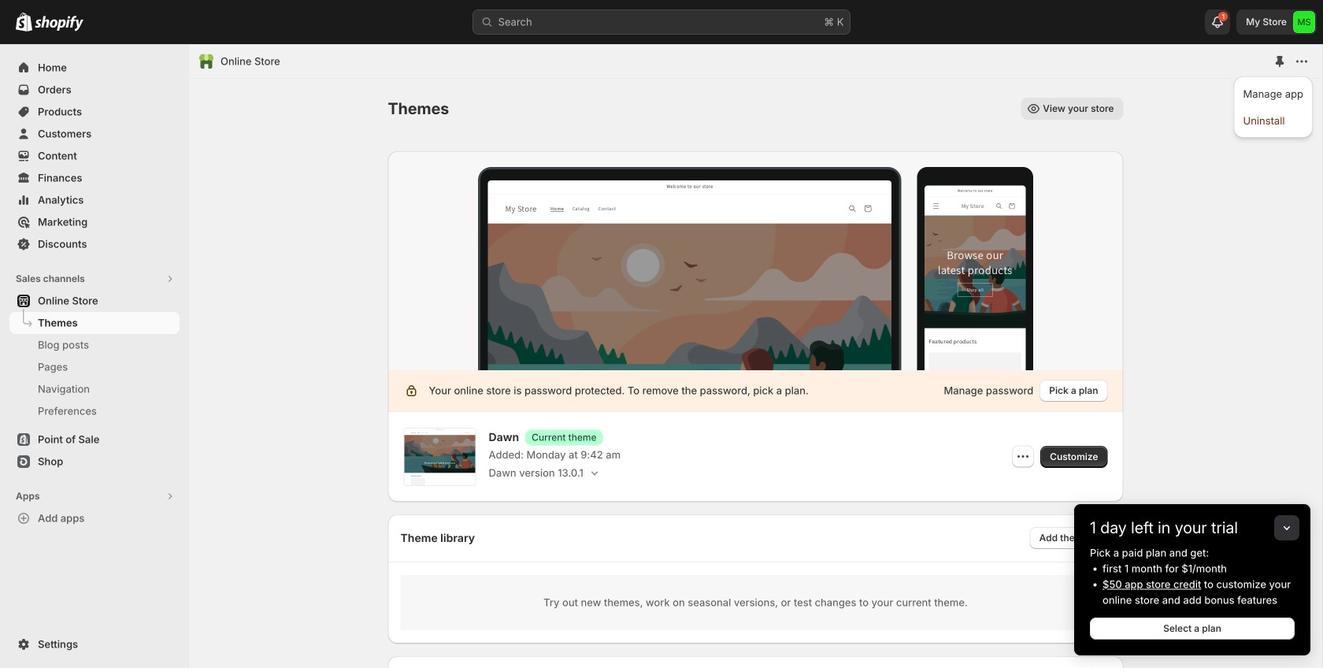 Task type: describe. For each thing, give the bounding box(es) containing it.
my store image
[[1293, 11, 1316, 33]]



Task type: vqa. For each thing, say whether or not it's contained in the screenshot.
e.g. Summer collection, Under $100, Staff picks text field
no



Task type: locate. For each thing, give the bounding box(es) containing it.
online store image
[[199, 54, 214, 69]]

0 horizontal spatial shopify image
[[16, 12, 32, 31]]

shopify image
[[16, 12, 32, 31], [35, 16, 84, 31]]

1 horizontal spatial shopify image
[[35, 16, 84, 31]]



